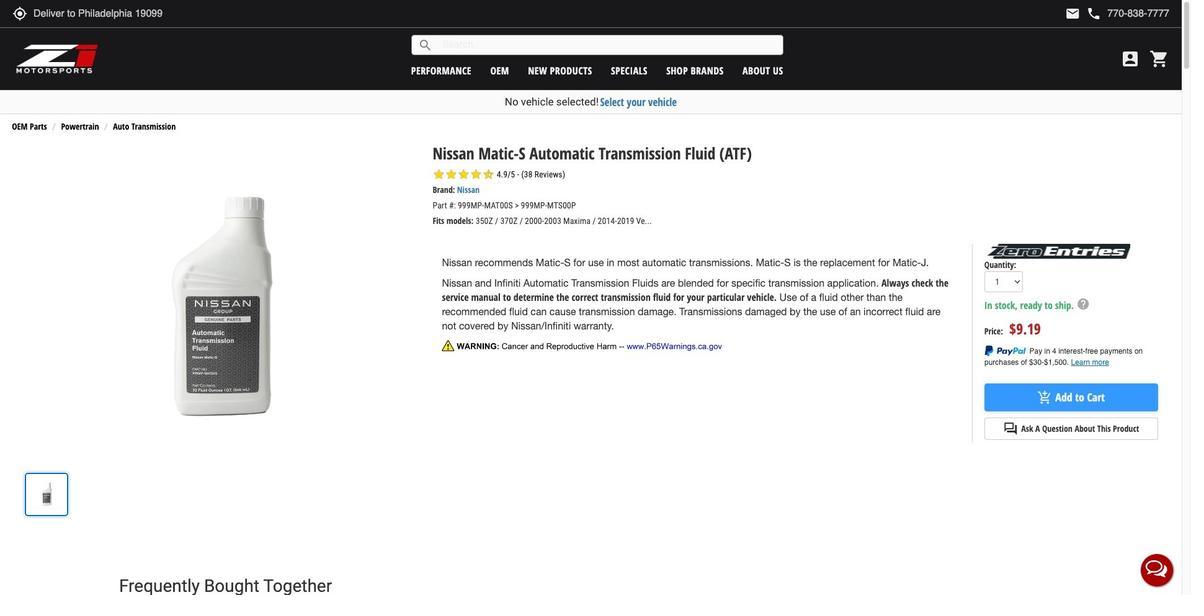 Task type: vqa. For each thing, say whether or not it's contained in the screenshot.
right "GTR"
no



Task type: locate. For each thing, give the bounding box(es) containing it.
Search search field
[[433, 35, 783, 55]]

z1 motorsports logo image
[[16, 43, 99, 74]]



